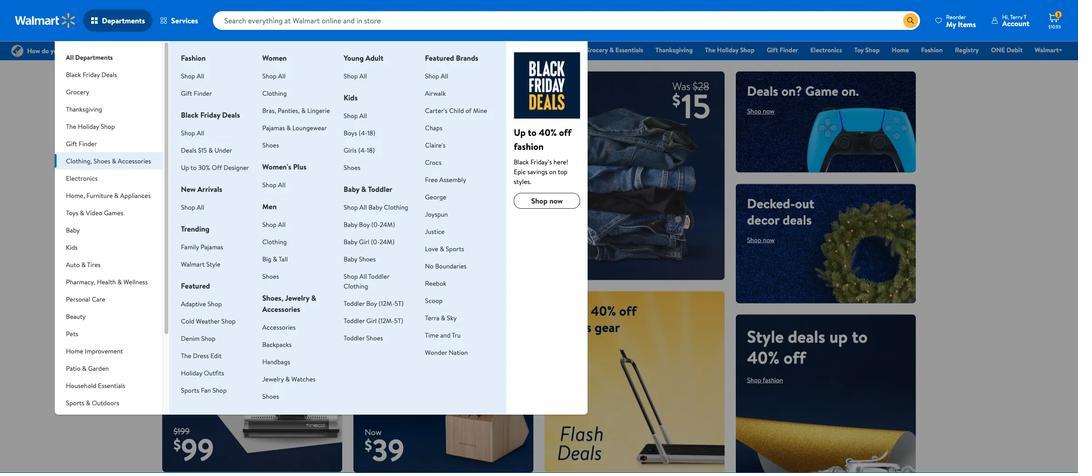Task type: vqa. For each thing, say whether or not it's contained in the screenshot.
order
no



Task type: locate. For each thing, give the bounding box(es) containing it.
1 vertical spatial black friday deals
[[66, 70, 117, 79]]

all for shop all "link" underneath the 'new' in the left top of the page
[[197, 203, 204, 212]]

shop all up "high"
[[181, 71, 204, 80]]

personal care button
[[55, 291, 163, 308]]

to inside up to 40% off sports gear
[[576, 302, 588, 320]]

accessories inside dropdown button
[[118, 157, 151, 166]]

1 vertical spatial style
[[748, 325, 784, 349]]

boy up toddler girl (12m-5t) link
[[367, 299, 377, 308]]

(0- for boy
[[372, 220, 380, 229]]

joyspun
[[425, 210, 448, 219]]

shop all link up airwalk link
[[425, 71, 449, 80]]

wonder nation link
[[425, 348, 468, 357]]

(0- down shop all baby clothing link
[[372, 220, 380, 229]]

2 vertical spatial the
[[181, 352, 191, 361]]

tires
[[87, 260, 101, 269]]

the up clothing,
[[66, 122, 76, 131]]

pets
[[66, 330, 78, 339]]

shop all link for kids
[[344, 111, 367, 120]]

1 vertical spatial holiday
[[78, 122, 99, 131]]

0 horizontal spatial 30%
[[198, 163, 210, 172]]

(4- for boys
[[359, 128, 368, 138]]

decor
[[92, 416, 110, 425]]

grocery inside dropdown button
[[66, 87, 89, 96]]

(0-
[[372, 220, 380, 229], [371, 237, 380, 247]]

0 horizontal spatial the
[[66, 122, 76, 131]]

30% left off
[[198, 163, 210, 172]]

shop all link for men
[[262, 220, 286, 229]]

up left gear
[[556, 302, 573, 320]]

shop all link for featured brands
[[425, 71, 449, 80]]

electronics left toy
[[811, 45, 843, 55]]

$ for 39
[[365, 436, 372, 456]]

black inside dropdown button
[[66, 70, 81, 79]]

0 horizontal spatial kids
[[66, 243, 78, 252]]

2 vertical spatial 40%
[[748, 346, 780, 370]]

40% inside the style deals up to 40% off
[[748, 346, 780, 370]]

shoes, jewelry & accessories
[[262, 293, 317, 315]]

sports for sports fan shop
[[181, 386, 199, 395]]

deals inside the style deals up to 40% off
[[788, 325, 826, 349]]

Search search field
[[213, 11, 921, 30]]

baby down "baby girl (0-24m)"
[[344, 255, 358, 264]]

auto & tires button
[[55, 256, 163, 274]]

shop all link for black friday deals
[[181, 128, 204, 138]]

lingerie
[[307, 106, 330, 115]]

0 horizontal spatial finder
[[79, 139, 97, 148]]

grocery down search search field
[[586, 45, 608, 55]]

$199 $ 99
[[174, 426, 214, 471]]

1 vertical spatial boy
[[367, 299, 377, 308]]

40% inside up to 40% off fashion black friday's here! epic savings on top styles.
[[539, 126, 557, 139]]

0 horizontal spatial up
[[174, 234, 192, 257]]

1 horizontal spatial savings
[[528, 167, 548, 176]]

deals for home deals up to 30% off
[[222, 213, 259, 236]]

shop all link for women
[[262, 71, 286, 80]]

0 horizontal spatial pajamas
[[201, 243, 223, 252]]

1 vertical spatial kids
[[66, 243, 78, 252]]

shop now for decked-out decor deals
[[748, 236, 775, 245]]

weather
[[196, 317, 220, 326]]

jewelry down handbags link
[[262, 375, 284, 384]]

kids button
[[55, 239, 163, 256]]

2 clothing link from the top
[[262, 237, 287, 247]]

all for shop all "link" corresponding to featured brands
[[441, 71, 449, 80]]

baby up "baby girl (0-24m)"
[[344, 220, 358, 229]]

shop now link for deals on? game on.
[[748, 107, 775, 116]]

30% up 'walmart style' link
[[216, 234, 247, 257]]

big & tall link
[[262, 255, 288, 264]]

toddler shoes
[[344, 334, 383, 343]]

shoes down big
[[262, 272, 279, 281]]

friday
[[539, 45, 556, 55], [83, 70, 100, 79], [200, 110, 220, 120]]

holiday inside dropdown button
[[78, 122, 99, 131]]

brands
[[456, 53, 479, 63]]

home inside "dropdown button"
[[66, 347, 83, 356]]

sports inside dropdown button
[[66, 399, 84, 408]]

high tech gifts, huge savings
[[174, 82, 294, 116]]

deals inside home deals up to 30% off
[[222, 213, 259, 236]]

Walmart Site-Wide search field
[[213, 11, 921, 30]]

0 horizontal spatial the holiday shop
[[66, 122, 115, 131]]

home up toddler shoes
[[365, 302, 399, 320]]

services button
[[153, 9, 206, 32]]

18) right girls
[[367, 146, 375, 155]]

1 horizontal spatial fashion
[[922, 45, 944, 55]]

&
[[610, 45, 614, 55], [302, 106, 306, 115], [287, 123, 291, 132], [209, 146, 213, 155], [112, 157, 116, 166], [362, 184, 367, 195], [114, 191, 119, 200], [80, 208, 84, 218], [440, 244, 445, 254], [273, 255, 278, 264], [81, 260, 86, 269], [118, 278, 122, 287], [311, 293, 317, 304], [441, 314, 446, 323], [82, 364, 86, 373], [286, 375, 290, 384], [86, 399, 90, 408], [111, 416, 116, 425]]

0 vertical spatial black friday deals
[[522, 45, 573, 55]]

shop all
[[181, 71, 204, 80], [262, 71, 286, 80], [344, 71, 367, 80], [425, 71, 449, 80], [344, 111, 367, 120], [181, 128, 204, 138], [262, 180, 286, 189], [181, 203, 204, 212], [262, 220, 286, 229]]

carter's child of mine link
[[425, 106, 488, 115]]

accessories down shoes, at the left of page
[[262, 305, 300, 315]]

0 vertical spatial accessories
[[118, 157, 151, 166]]

featured for featured
[[181, 281, 210, 291]]

1 clothing link from the top
[[262, 89, 287, 98]]

24m) for baby boy (0-24m)
[[380, 220, 395, 229]]

1 horizontal spatial friday
[[200, 110, 220, 120]]

baby down toys
[[66, 226, 80, 235]]

the holiday shop link
[[701, 45, 759, 55]]

sports
[[556, 318, 592, 337]]

baby for boy
[[344, 220, 358, 229]]

up up epic
[[514, 126, 526, 139]]

(4- right girls
[[359, 146, 367, 155]]

walmart
[[181, 260, 205, 269]]

0 horizontal spatial gift finder
[[66, 139, 97, 148]]

2 horizontal spatial gift finder
[[767, 45, 799, 55]]

(4- for girls
[[359, 146, 367, 155]]

2 vertical spatial gift finder
[[66, 139, 97, 148]]

0 horizontal spatial featured
[[181, 281, 210, 291]]

holiday for the holiday shop dropdown button
[[78, 122, 99, 131]]

boy for toddler
[[367, 299, 377, 308]]

dress
[[193, 352, 209, 361]]

0 vertical spatial gift finder
[[767, 45, 799, 55]]

1 vertical spatial up
[[181, 163, 189, 172]]

accessories inside shoes, jewelry & accessories
[[262, 305, 300, 315]]

jewelry
[[285, 293, 310, 304], [262, 375, 284, 384]]

the holiday shop inside dropdown button
[[66, 122, 115, 131]]

baby & toddler
[[344, 184, 393, 195]]

high
[[174, 82, 201, 100]]

home inside home deals up to 30% off
[[174, 213, 218, 236]]

now down "toddler girl (12m-5t)"
[[381, 327, 392, 336]]

toddler up toddler shoes
[[344, 317, 365, 326]]

40% for sports
[[591, 302, 617, 320]]

kids up boys
[[344, 93, 358, 103]]

5t) down toddler boy (12m-5t)
[[394, 317, 404, 326]]

now down "decor"
[[763, 236, 775, 245]]

2 horizontal spatial holiday
[[718, 45, 739, 55]]

shop all link up boys (4-18) link
[[344, 111, 367, 120]]

friday inside dropdown button
[[83, 70, 100, 79]]

0 horizontal spatial thanksgiving
[[66, 105, 102, 114]]

account
[[1003, 18, 1030, 29]]

tru
[[452, 331, 461, 340]]

shop now for home deals up to 30% off
[[174, 284, 201, 294]]

departments up "black friday deals" dropdown button
[[75, 53, 113, 62]]

finder up clothing,
[[79, 139, 97, 148]]

to for up to 30% off designer
[[191, 163, 197, 172]]

cold weather shop
[[181, 317, 236, 326]]

clothing, shoes & accessories button
[[55, 153, 163, 170]]

1 horizontal spatial style
[[748, 325, 784, 349]]

friday down tech
[[200, 110, 220, 120]]

2 vertical spatial accessories
[[262, 323, 296, 332]]

loungewear
[[293, 123, 327, 132]]

1 vertical spatial electronics
[[66, 174, 98, 183]]

0 horizontal spatial savings
[[174, 98, 215, 116]]

0 vertical spatial (0-
[[372, 220, 380, 229]]

shop now for home deals are served
[[365, 327, 392, 336]]

now down on on the right top of page
[[550, 196, 563, 206]]

0 horizontal spatial electronics
[[66, 174, 98, 183]]

mine
[[473, 106, 488, 115]]

friday down "all departments" in the top left of the page
[[83, 70, 100, 79]]

1 vertical spatial fashion
[[763, 376, 784, 385]]

one debit link
[[988, 45, 1028, 55]]

clothing link for men
[[262, 237, 287, 247]]

accessories for jewelry
[[262, 305, 300, 315]]

30%
[[198, 163, 210, 172], [216, 234, 247, 257]]

clothing up toddler boy (12m-5t) link
[[344, 282, 368, 291]]

to inside up to 40% off fashion black friday's here! epic savings on top styles.
[[528, 126, 537, 139]]

40% inside up to 40% off sports gear
[[591, 302, 617, 320]]

toddler for shoes
[[344, 334, 365, 343]]

(12m-
[[379, 299, 395, 308], [379, 317, 394, 326]]

0 vertical spatial (4-
[[359, 128, 368, 138]]

kids
[[344, 93, 358, 103], [66, 243, 78, 252]]

1 horizontal spatial up
[[830, 325, 848, 349]]

child
[[449, 106, 464, 115]]

1 horizontal spatial gift finder link
[[763, 45, 803, 55]]

shop fashion
[[748, 376, 784, 385]]

electronics inside dropdown button
[[66, 174, 98, 183]]

now for decked-out decor deals
[[763, 236, 775, 245]]

black inside up to 40% off fashion black friday's here! epic savings on top styles.
[[514, 157, 529, 167]]

home deals are served
[[365, 302, 493, 320]]

now for save big!
[[388, 257, 400, 266]]

2 vertical spatial sports
[[66, 399, 84, 408]]

shop all down young
[[344, 71, 367, 80]]

shop now link for decked-out decor deals
[[748, 236, 775, 245]]

on.
[[842, 82, 860, 100]]

1 horizontal spatial sports
[[181, 386, 199, 395]]

sports left fan
[[181, 386, 199, 395]]

thanksgiving button
[[55, 101, 163, 118]]

grocery down "black friday deals" dropdown button
[[66, 87, 89, 96]]

1 horizontal spatial 30%
[[216, 234, 247, 257]]

1 horizontal spatial thanksgiving
[[656, 45, 693, 55]]

style right walmart
[[206, 260, 221, 269]]

fashion inside up to 40% off fashion black friday's here! epic savings on top styles.
[[514, 140, 544, 153]]

up for up to 40% off sports gear
[[556, 302, 573, 320]]

up inside up to 40% off fashion black friday's here! epic savings on top styles.
[[514, 126, 526, 139]]

shoes down gift finder dropdown button
[[94, 157, 110, 166]]

baby up baby boy (0-24m) on the left top of the page
[[369, 203, 383, 212]]

love & sports
[[425, 244, 464, 254]]

1 vertical spatial grocery
[[66, 87, 89, 96]]

shoes down girls
[[344, 163, 361, 172]]

2 horizontal spatial black friday deals
[[522, 45, 573, 55]]

shop now for high tech gifts, huge savings
[[174, 123, 201, 132]]

shop all link up $15
[[181, 128, 204, 138]]

black friday deals inside dropdown button
[[66, 70, 117, 79]]

1 vertical spatial up
[[830, 325, 848, 349]]

electronics link
[[807, 45, 847, 55]]

girl down toddler boy (12m-5t)
[[367, 317, 377, 326]]

carter's
[[425, 106, 448, 115]]

walmart image
[[15, 13, 76, 28]]

girl for (0-
[[359, 237, 370, 247]]

0 vertical spatial up
[[174, 234, 192, 257]]

jewelry right shoes, at the left of page
[[285, 293, 310, 304]]

black friday deals down tech
[[181, 110, 240, 120]]

shop all for men
[[262, 220, 286, 229]]

0 vertical spatial 18)
[[368, 128, 376, 138]]

shop
[[741, 45, 755, 55], [866, 45, 880, 55], [181, 71, 195, 80], [262, 71, 277, 80], [344, 71, 358, 80], [425, 71, 440, 80], [748, 107, 762, 116], [344, 111, 358, 120], [101, 122, 115, 131], [174, 123, 188, 132], [181, 128, 195, 138], [262, 180, 277, 189], [532, 196, 548, 206], [181, 203, 195, 212], [344, 203, 358, 212], [262, 220, 277, 229], [748, 236, 762, 245], [372, 257, 387, 266], [344, 272, 358, 281], [174, 284, 188, 294], [208, 300, 222, 309], [222, 317, 236, 326], [365, 327, 379, 336], [201, 334, 216, 343], [748, 376, 762, 385], [213, 386, 227, 395]]

0 vertical spatial the holiday shop
[[706, 45, 755, 55]]

clothing link for women
[[262, 89, 287, 98]]

all for shop all "link" corresponding to kids
[[360, 111, 367, 120]]

now down baby girl (0-24m) link
[[388, 257, 400, 266]]

baby for &
[[344, 184, 360, 195]]

shop all link down women's
[[262, 180, 286, 189]]

trending
[[181, 224, 210, 234]]

toddler for boy
[[344, 299, 365, 308]]

shop all for featured brands
[[425, 71, 449, 80]]

savings inside the high tech gifts, huge savings
[[174, 98, 215, 116]]

now up $15
[[189, 123, 201, 132]]

(12m- down toddler boy (12m-5t)
[[379, 317, 394, 326]]

all up huge
[[278, 71, 286, 80]]

thanksgiving link
[[652, 45, 698, 55]]

women's plus
[[262, 162, 307, 172]]

all down baby shoes
[[360, 272, 367, 281]]

(0- down baby boy (0-24m) link in the top left of the page
[[371, 237, 380, 247]]

30% inside home deals up to 30% off
[[216, 234, 247, 257]]

2 horizontal spatial friday
[[539, 45, 556, 55]]

up to 40% off sports gear
[[556, 302, 637, 337]]

thanksgiving inside "link"
[[656, 45, 693, 55]]

essentials left thanksgiving "link"
[[616, 45, 644, 55]]

1 horizontal spatial the holiday shop
[[706, 45, 755, 55]]

sports fan shop
[[181, 386, 227, 395]]

friday's
[[531, 157, 552, 167]]

1 vertical spatial (12m-
[[379, 317, 394, 326]]

shop inside toy shop link
[[866, 45, 880, 55]]

baby up baby shoes
[[344, 237, 358, 247]]

1 vertical spatial girl
[[367, 317, 377, 326]]

0 horizontal spatial grocery
[[66, 87, 89, 96]]

savings up $15
[[174, 98, 215, 116]]

no boundaries link
[[425, 262, 467, 271]]

$ inside the now $ 39
[[365, 436, 372, 456]]

baby for shoes
[[344, 255, 358, 264]]

toddler up shop all baby clothing
[[368, 184, 393, 195]]

18) right boys
[[368, 128, 376, 138]]

(4- right boys
[[359, 128, 368, 138]]

toddler for girl
[[344, 317, 365, 326]]

no
[[425, 262, 434, 271]]

0 vertical spatial gift finder link
[[763, 45, 803, 55]]

departments inside popup button
[[102, 15, 145, 26]]

up inside home deals up to 30% off
[[174, 234, 192, 257]]

clothing,
[[66, 157, 92, 166]]

accessories down gift finder dropdown button
[[118, 157, 151, 166]]

1 vertical spatial 18)
[[367, 146, 375, 155]]

home for home deals up to 30% off
[[174, 213, 218, 236]]

0 vertical spatial the
[[706, 45, 716, 55]]

18)
[[368, 128, 376, 138], [367, 146, 375, 155]]

justice link
[[425, 227, 445, 236]]

0 vertical spatial kids
[[344, 93, 358, 103]]

shop now
[[748, 107, 775, 116], [174, 123, 201, 132], [532, 196, 563, 206], [748, 236, 775, 245], [372, 257, 400, 266], [174, 284, 201, 294], [365, 327, 392, 336]]

0 vertical spatial 40%
[[539, 126, 557, 139]]

shop now link for home deals up to 30% off
[[174, 284, 201, 294]]

2 vertical spatial up
[[556, 302, 573, 320]]

all inside shop all toddler clothing
[[360, 272, 367, 281]]

2 vertical spatial friday
[[200, 110, 220, 120]]

home up family
[[174, 213, 218, 236]]

clothing, shoes & accessories
[[66, 157, 151, 166]]

kids inside "dropdown button"
[[66, 243, 78, 252]]

0 vertical spatial boy
[[359, 220, 370, 229]]

now down deals on? game on.
[[763, 107, 775, 116]]

toddler shoes link
[[344, 334, 383, 343]]

1 vertical spatial essentials
[[98, 382, 125, 391]]

0 vertical spatial (12m-
[[379, 299, 395, 308]]

all up $15
[[197, 128, 204, 138]]

all down 'featured brands'
[[441, 71, 449, 80]]

2 horizontal spatial gift
[[767, 45, 779, 55]]

featured left brands on the left top
[[425, 53, 454, 63]]

5t) for toddler girl (12m-5t)
[[394, 317, 404, 326]]

the for cold weather shop
[[181, 352, 191, 361]]

0 horizontal spatial up
[[181, 163, 189, 172]]

all down women's plus
[[278, 180, 286, 189]]

the right thanksgiving "link"
[[706, 45, 716, 55]]

off inside home deals up to 30% off
[[174, 255, 196, 278]]

0 horizontal spatial holiday
[[78, 122, 99, 131]]

deals for home deals are served
[[402, 302, 432, 320]]

arrivals
[[198, 184, 222, 195]]

improvement
[[85, 347, 123, 356]]

time and tru
[[425, 331, 461, 340]]

shop inside shop all toddler clothing
[[344, 272, 358, 281]]

kids up auto at left
[[66, 243, 78, 252]]

baby inside dropdown button
[[66, 226, 80, 235]]

all up baby boy (0-24m) on the left top of the page
[[360, 203, 367, 212]]

search icon image
[[908, 17, 915, 24]]

24m) down baby boy (0-24m) link in the top left of the page
[[380, 237, 395, 247]]

black friday deals down "all departments" in the top left of the page
[[66, 70, 117, 79]]

0 vertical spatial up
[[514, 126, 526, 139]]

toddler boy (12m-5t) link
[[344, 299, 404, 308]]

pajamas down 'bras,'
[[262, 123, 285, 132]]

all for men's shop all "link"
[[278, 220, 286, 229]]

$ inside $199 $ 99
[[174, 435, 181, 456]]

shop all up airwalk link
[[425, 71, 449, 80]]

to inside home deals up to 30% off
[[196, 234, 212, 257]]

garden
[[88, 364, 109, 373]]

toy shop link
[[851, 45, 885, 55]]

shoes down "jewelry & watches" link
[[262, 392, 279, 401]]

shop inside the holiday shop link
[[741, 45, 755, 55]]

deals up "grocery" dropdown button
[[101, 70, 117, 79]]

decor
[[748, 211, 780, 229]]

style up shop fashion link
[[748, 325, 784, 349]]

0 vertical spatial featured
[[425, 53, 454, 63]]

featured up adaptive
[[181, 281, 210, 291]]

1 horizontal spatial the
[[181, 352, 191, 361]]

0 vertical spatial girl
[[359, 237, 370, 247]]

1 vertical spatial the
[[66, 122, 76, 131]]

up inside the style deals up to 40% off
[[830, 325, 848, 349]]

terra & sky
[[425, 314, 457, 323]]

0 vertical spatial finder
[[780, 45, 799, 55]]

household essentials button
[[55, 378, 163, 395]]

all up "black friday deals" dropdown button
[[66, 53, 74, 62]]

home up patio
[[66, 347, 83, 356]]

0 vertical spatial jewelry
[[285, 293, 310, 304]]

hi,
[[1003, 13, 1010, 21]]

fashion up "high"
[[181, 53, 206, 63]]

finder left electronics link at right
[[780, 45, 799, 55]]

1 vertical spatial friday
[[83, 70, 100, 79]]

$10.93
[[1049, 23, 1062, 30]]

0 vertical spatial sports
[[446, 244, 464, 254]]

toddler down shop all toddler clothing "link"
[[344, 299, 365, 308]]

handbags link
[[262, 358, 290, 367]]

1 horizontal spatial essentials
[[616, 45, 644, 55]]

fashion right the home link
[[922, 45, 944, 55]]

grocery button
[[55, 83, 163, 101]]

18) for girls (4-18)
[[367, 146, 375, 155]]

savings down friday's
[[528, 167, 548, 176]]

the left dress
[[181, 352, 191, 361]]

0 horizontal spatial friday
[[83, 70, 100, 79]]

0 vertical spatial savings
[[174, 98, 215, 116]]

2 (12m- from the top
[[379, 317, 394, 326]]

24m) down shop all baby clothing link
[[380, 220, 395, 229]]

0 horizontal spatial fashion
[[181, 53, 206, 63]]

1 vertical spatial (4-
[[359, 146, 367, 155]]

shop all up boys (4-18) link
[[344, 111, 367, 120]]

shop all down the 'new' in the left top of the page
[[181, 203, 204, 212]]

all inside "all departments" link
[[66, 53, 74, 62]]

out
[[796, 194, 815, 213]]

savings inside up to 40% off fashion black friday's here! epic savings on top styles.
[[528, 167, 548, 176]]

0 horizontal spatial style
[[206, 260, 221, 269]]

up inside up to 40% off sports gear
[[556, 302, 573, 320]]

clothing inside shop all toddler clothing
[[344, 282, 368, 291]]

1 vertical spatial featured
[[181, 281, 210, 291]]

1 vertical spatial 24m)
[[380, 237, 395, 247]]

black friday deals button
[[55, 66, 163, 83]]

1 horizontal spatial finder
[[194, 89, 212, 98]]

black friday deals down "walmart site-wide" 'search box'
[[522, 45, 573, 55]]

shop all link for fashion
[[181, 71, 204, 80]]

essentials down patio & garden dropdown button
[[98, 382, 125, 391]]

1 horizontal spatial gift finder
[[181, 89, 212, 98]]

home for home improvement
[[66, 347, 83, 356]]

0 vertical spatial friday
[[539, 45, 556, 55]]

shop all link down men
[[262, 220, 286, 229]]

2 vertical spatial finder
[[79, 139, 97, 148]]

sports & outdoors
[[66, 399, 119, 408]]

1 (12m- from the top
[[379, 299, 395, 308]]

toy shop
[[855, 45, 880, 55]]

2 horizontal spatial sports
[[446, 244, 464, 254]]

0 horizontal spatial gift
[[66, 139, 77, 148]]

0 vertical spatial grocery
[[586, 45, 608, 55]]

the holiday shop button
[[55, 118, 163, 135]]

shop all up huge
[[262, 71, 286, 80]]

thanksgiving inside "dropdown button"
[[66, 105, 102, 114]]

all down new arrivals
[[197, 203, 204, 212]]

shop inside the holiday shop dropdown button
[[101, 122, 115, 131]]

gift
[[767, 45, 779, 55], [181, 89, 192, 98], [66, 139, 77, 148]]

up for up to 40% off fashion black friday's here! epic savings on top styles.
[[514, 126, 526, 139]]

boy up "baby girl (0-24m)"
[[359, 220, 370, 229]]

black friday deals
[[522, 45, 573, 55], [66, 70, 117, 79], [181, 110, 240, 120]]

0 horizontal spatial fashion
[[514, 140, 544, 153]]

up
[[174, 234, 192, 257], [830, 325, 848, 349]]

big
[[262, 255, 272, 264]]



Task type: describe. For each thing, give the bounding box(es) containing it.
shoes link down big
[[262, 272, 279, 281]]

shop all for women
[[262, 71, 286, 80]]

black friday deals link
[[518, 45, 578, 55]]

shoes link down "jewelry & watches" link
[[262, 392, 279, 401]]

3
[[1058, 11, 1061, 19]]

shop all for black friday deals
[[181, 128, 204, 138]]

grocery & essentials link
[[581, 45, 648, 55]]

& inside 'dropdown button'
[[118, 278, 122, 287]]

the holiday shop for the holiday shop link
[[706, 45, 755, 55]]

deals left 'on?'
[[748, 82, 779, 100]]

deals down "walmart site-wide" 'search box'
[[558, 45, 573, 55]]

terra
[[425, 314, 440, 323]]

decked-
[[748, 194, 796, 213]]

bras,
[[262, 106, 276, 115]]

clothing, shoes & accessories image
[[514, 52, 581, 119]]

home improvement
[[66, 347, 123, 356]]

men
[[262, 202, 277, 212]]

girls
[[344, 146, 357, 155]]

shop now link for save big!
[[365, 254, 408, 269]]

thanksgiving for thanksgiving "link"
[[656, 45, 693, 55]]

to for up to 40% off sports gear
[[576, 302, 588, 320]]

to for up to 40% off fashion black friday's here! epic savings on top styles.
[[528, 126, 537, 139]]

pets button
[[55, 326, 163, 343]]

1 horizontal spatial pajamas
[[262, 123, 285, 132]]

style deals up to 40% off
[[748, 325, 868, 370]]

finder inside dropdown button
[[79, 139, 97, 148]]

claire's link
[[425, 141, 446, 150]]

baby shoes link
[[344, 255, 376, 264]]

1 horizontal spatial gift
[[181, 89, 192, 98]]

now for deals on? game on.
[[763, 107, 775, 116]]

up for style deals up to 40% off
[[830, 325, 848, 349]]

clothing up big & tall link
[[262, 237, 287, 247]]

big!
[[432, 204, 480, 245]]

home,
[[66, 191, 85, 200]]

1 vertical spatial gift finder
[[181, 89, 212, 98]]

shop now for save big!
[[372, 257, 400, 266]]

home for home deals are served
[[365, 302, 399, 320]]

jewelry inside shoes, jewelry & accessories
[[285, 293, 310, 304]]

to inside the style deals up to 40% off
[[853, 325, 868, 349]]

shop all for kids
[[344, 111, 367, 120]]

outdoors
[[92, 399, 119, 408]]

shoes down "baby girl (0-24m)"
[[359, 255, 376, 264]]

adaptive shop link
[[181, 300, 222, 309]]

0 vertical spatial 30%
[[198, 163, 210, 172]]

denim shop
[[181, 334, 216, 343]]

sky
[[447, 314, 457, 323]]

grocery for grocery
[[66, 87, 89, 96]]

all for fashion's shop all "link"
[[197, 71, 204, 80]]

patio & garden
[[66, 364, 109, 373]]

shop all down women's
[[262, 180, 286, 189]]

shop all link down the 'new' in the left top of the page
[[181, 203, 204, 212]]

up for up to 30% off designer
[[181, 163, 189, 172]]

featured for featured brands
[[425, 53, 454, 63]]

george
[[425, 193, 447, 202]]

black friday deals for "black friday deals" dropdown button
[[66, 70, 117, 79]]

deals left $15
[[181, 146, 197, 155]]

my
[[947, 19, 957, 29]]

now dollar 39 null group
[[354, 427, 405, 474]]

sports fan shop link
[[181, 386, 227, 395]]

one
[[992, 45, 1006, 55]]

pharmacy, health & wellness button
[[55, 274, 163, 291]]

18) for boys (4-18)
[[368, 128, 376, 138]]

now for home deals are served
[[381, 327, 392, 336]]

deals down tech
[[222, 110, 240, 120]]

game
[[806, 82, 839, 100]]

shoes link up women's
[[262, 141, 279, 150]]

crocs
[[425, 158, 442, 167]]

reebok link
[[425, 279, 447, 288]]

now for home deals up to 30% off
[[189, 284, 201, 294]]

off inside up to 40% off fashion black friday's here! epic savings on top styles.
[[560, 126, 572, 139]]

shoes up women's
[[262, 141, 279, 150]]

the for grocery & essentials
[[706, 45, 716, 55]]

baby boy (0-24m)
[[344, 220, 395, 229]]

styles.
[[514, 177, 532, 186]]

now $ 39
[[365, 427, 405, 471]]

video
[[86, 208, 102, 218]]

the inside dropdown button
[[66, 122, 76, 131]]

backpacks link
[[262, 340, 292, 349]]

& inside dropdown button
[[82, 364, 86, 373]]

chaps link
[[425, 123, 443, 132]]

grocery for grocery & essentials
[[586, 45, 608, 55]]

scoop
[[425, 296, 443, 306]]

0 horizontal spatial gift finder link
[[181, 89, 212, 98]]

off inside the style deals up to 40% off
[[784, 346, 806, 370]]

thanksgiving for thanksgiving "dropdown button" at top
[[66, 105, 102, 114]]

shoes down toddler girl (12m-5t) link
[[367, 334, 383, 343]]

supplies
[[66, 426, 89, 435]]

gift finder inside dropdown button
[[66, 139, 97, 148]]

1 vertical spatial finder
[[194, 89, 212, 98]]

up to 40% off fashion black friday's here! epic savings on top styles.
[[514, 126, 572, 186]]

electronics for electronics link at right
[[811, 45, 843, 55]]

(12m- for girl
[[379, 317, 394, 326]]

assembly
[[440, 175, 467, 184]]

shop now link for home deals are served
[[365, 327, 392, 336]]

one debit
[[992, 45, 1023, 55]]

young
[[344, 53, 364, 63]]

young adult
[[344, 53, 384, 63]]

1 horizontal spatial black friday deals
[[181, 110, 240, 120]]

up for home deals up to 30% off
[[174, 234, 192, 257]]

toddler inside shop all toddler clothing
[[369, 272, 390, 281]]

new arrivals
[[181, 184, 222, 195]]

now for high tech gifts, huge savings
[[189, 123, 201, 132]]

shop now for deals on? game on.
[[748, 107, 775, 116]]

40% for fashion
[[539, 126, 557, 139]]

1 horizontal spatial holiday
[[181, 369, 202, 378]]

under
[[215, 146, 232, 155]]

shoes inside dropdown button
[[94, 157, 110, 166]]

save big!
[[365, 204, 480, 245]]

huge
[[266, 82, 294, 100]]

pharmacy,
[[66, 278, 95, 287]]

0 vertical spatial essentials
[[616, 45, 644, 55]]

free assembly link
[[425, 175, 467, 184]]

(0- for girl
[[371, 237, 380, 247]]

toys & video games
[[66, 208, 123, 218]]

the holiday shop for the holiday shop dropdown button
[[66, 122, 115, 131]]

shoes link down girls
[[344, 163, 361, 172]]

clothing up 'bras,'
[[262, 89, 287, 98]]

all for shop all "link" under young
[[360, 71, 367, 80]]

jewelry & watches
[[262, 375, 316, 384]]

gift inside dropdown button
[[66, 139, 77, 148]]

& inside seasonal decor & party supplies
[[111, 416, 116, 425]]

love & sports link
[[425, 244, 464, 254]]

deals inside dropdown button
[[101, 70, 117, 79]]

top
[[558, 167, 568, 176]]

free
[[425, 175, 438, 184]]

all for shop all "link" associated with black friday deals
[[197, 128, 204, 138]]

walmart style link
[[181, 260, 221, 269]]

39
[[372, 430, 405, 471]]

registry link
[[952, 45, 984, 55]]

reebok
[[425, 279, 447, 288]]

shop fashion link
[[748, 376, 784, 385]]

time and tru link
[[425, 331, 461, 340]]

electronics for electronics dropdown button
[[66, 174, 98, 183]]

patio
[[66, 364, 81, 373]]

accessories for shoes
[[118, 157, 151, 166]]

all for women shop all "link"
[[278, 71, 286, 80]]

shop all link down young
[[344, 71, 367, 80]]

1 vertical spatial departments
[[75, 53, 113, 62]]

designer
[[224, 163, 249, 172]]

wellness
[[123, 278, 148, 287]]

women
[[262, 53, 287, 63]]

decked-out decor deals
[[748, 194, 815, 229]]

black friday deals for black friday deals link in the top of the page
[[522, 45, 573, 55]]

deals inside decked-out decor deals
[[783, 211, 812, 229]]

deals for style deals up to 40% off
[[788, 325, 826, 349]]

boy for baby
[[359, 220, 370, 229]]

toddler girl (12m-5t)
[[344, 317, 404, 326]]

(12m- for boy
[[379, 299, 395, 308]]

essentials inside dropdown button
[[98, 382, 125, 391]]

boys
[[344, 128, 357, 138]]

baby for girl
[[344, 237, 358, 247]]

friday for "black friday deals" dropdown button
[[83, 70, 100, 79]]

2 horizontal spatial finder
[[780, 45, 799, 55]]

1 horizontal spatial kids
[[344, 93, 358, 103]]

1 vertical spatial pajamas
[[201, 243, 223, 252]]

0 horizontal spatial jewelry
[[262, 375, 284, 384]]

all for shop all baby clothing link
[[360, 203, 367, 212]]

girl for (12m-
[[367, 317, 377, 326]]

george link
[[425, 193, 447, 202]]

24m) for baby girl (0-24m)
[[380, 237, 395, 247]]

holiday outfits link
[[181, 369, 224, 378]]

beauty button
[[55, 308, 163, 326]]

items
[[959, 19, 977, 29]]

all for shop all "link" underneath women's
[[278, 180, 286, 189]]

claire's
[[425, 141, 446, 150]]

shop all for fashion
[[181, 71, 204, 80]]

$ for 99
[[174, 435, 181, 456]]

watches
[[292, 375, 316, 384]]

holiday for the holiday shop link
[[718, 45, 739, 55]]

handbags
[[262, 358, 290, 367]]

free assembly
[[425, 175, 467, 184]]

sports for sports & outdoors
[[66, 399, 84, 408]]

big & tall
[[262, 255, 288, 264]]

baby shoes
[[344, 255, 376, 264]]

friday for black friday deals link in the top of the page
[[539, 45, 556, 55]]

& inside shoes, jewelry & accessories
[[311, 293, 317, 304]]

clothing up baby boy (0-24m) on the left top of the page
[[384, 203, 409, 212]]

deals $15 & under link
[[181, 146, 232, 155]]

the dress edit link
[[181, 352, 222, 361]]

shop now link for high tech gifts, huge savings
[[174, 123, 201, 132]]

girls (4-18) link
[[344, 146, 375, 155]]

was dollar $199, now dollar 99 group
[[162, 426, 214, 473]]

wonder nation
[[425, 348, 468, 357]]

off inside up to 40% off sports gear
[[620, 302, 637, 320]]

wonder
[[425, 348, 448, 357]]

0 vertical spatial gift
[[767, 45, 779, 55]]

home for home
[[893, 45, 910, 55]]

services
[[171, 15, 198, 26]]

scoop link
[[425, 296, 443, 306]]

all for shop all toddler clothing "link"
[[360, 272, 367, 281]]

style inside the style deals up to 40% off
[[748, 325, 784, 349]]

5t) for toddler boy (12m-5t)
[[395, 299, 404, 308]]

1 horizontal spatial fashion
[[763, 376, 784, 385]]

99
[[181, 429, 214, 471]]



